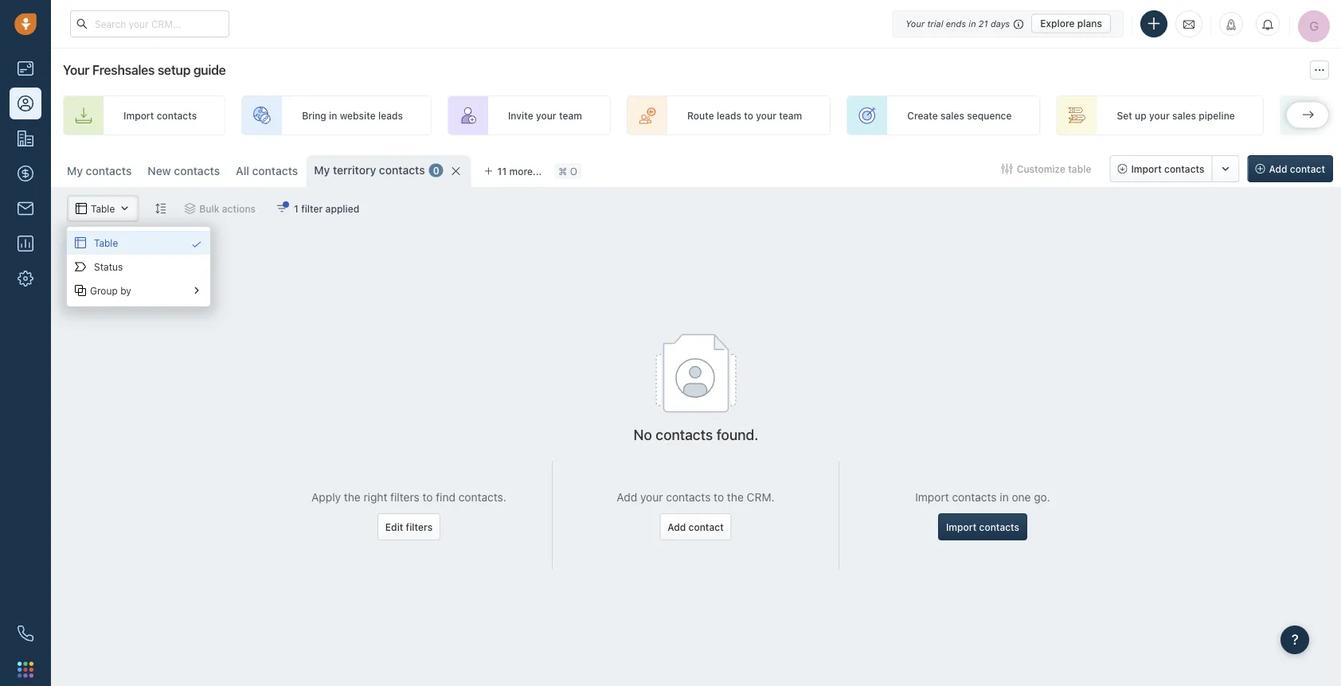 Task type: locate. For each thing, give the bounding box(es) containing it.
group by menu item
[[67, 279, 210, 303]]

group
[[90, 285, 118, 296]]

container_wx8msf4aqz5i3rn1 image up container_wx8msf4aqz5i3rn1 icon
[[75, 237, 86, 248]]

container_wx8msf4aqz5i3rn1 image left 'group'
[[75, 285, 86, 296]]

menu
[[67, 227, 210, 307]]

container_wx8msf4aqz5i3rn1 image
[[75, 237, 86, 248], [191, 239, 202, 250], [75, 285, 86, 296], [191, 285, 202, 296]]

shade muted image
[[1010, 17, 1024, 30]]

phone image
[[10, 618, 41, 650]]

container_wx8msf4aqz5i3rn1 image up group by menu item
[[191, 239, 202, 250]]

table
[[94, 237, 118, 248]]

by
[[120, 285, 131, 296]]

status
[[94, 261, 123, 272]]

email image
[[1183, 17, 1195, 31]]



Task type: describe. For each thing, give the bounding box(es) containing it.
menu containing table
[[67, 227, 210, 307]]

explore plans link
[[1032, 14, 1111, 33]]

Search your CRM... text field
[[70, 10, 229, 37]]

explore
[[1040, 18, 1075, 29]]

container_wx8msf4aqz5i3rn1 image right by
[[191, 285, 202, 296]]

group by
[[90, 285, 131, 296]]

container_wx8msf4aqz5i3rn1 image
[[75, 261, 86, 272]]

explore plans
[[1040, 18, 1102, 29]]

plans
[[1077, 18, 1102, 29]]

freshworks switcher image
[[18, 662, 33, 678]]



Task type: vqa. For each thing, say whether or not it's contained in the screenshot.
Explore on the top of page
yes



